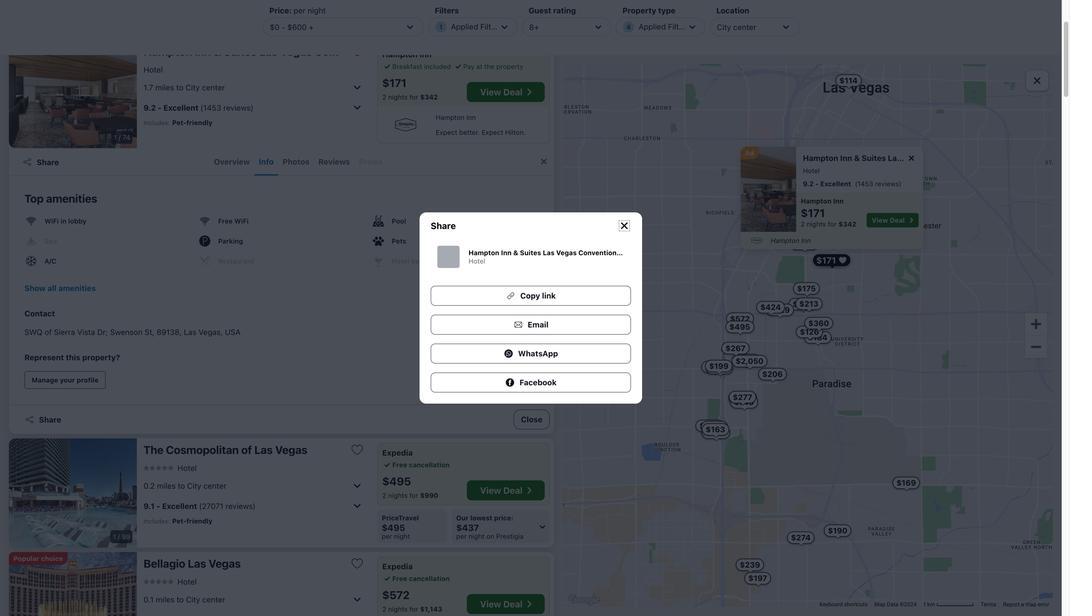 Task type: vqa. For each thing, say whether or not it's contained in the screenshot.
the middle Center,
yes



Task type: describe. For each thing, give the bounding box(es) containing it.
bathtub
[[207, 321, 232, 329]]

breakfast included button
[[382, 61, 451, 72]]

our lowest price: $437 per night on prestigia
[[456, 515, 524, 541]]

$197
[[748, 574, 767, 583]]

night inside our lowest price: $437 per night on prestigia
[[469, 533, 485, 541]]

deal for $495
[[503, 486, 523, 496]]

the
[[144, 444, 164, 457]]

property
[[496, 63, 523, 70]]

distance
[[51, 522, 78, 530]]

nights for $572
[[388, 606, 408, 614]]

center down location
[[733, 22, 756, 32]]

hampton inn up breakfast
[[382, 50, 432, 59]]

applied for filters
[[451, 22, 478, 31]]

& for hampton inn & suites las vegas convention center, nv hotel 9.2 - excellent (1453 reviews)
[[854, 154, 860, 163]]

center, for hampton inn & suites las vegas convention center, nv
[[377, 45, 415, 58]]

usa
[[225, 328, 241, 337]]

to for bellagio
[[177, 595, 184, 605]]

center, for hampton inn & suites las vegas convention center, nv hotel
[[618, 249, 643, 257]]

tab list containing overview
[[66, 149, 531, 176]]

free up the gym
[[35, 374, 49, 382]]

las inside button
[[254, 444, 273, 457]]

facebook button
[[431, 373, 631, 393]]

luggage
[[35, 417, 63, 424]]

type
[[658, 6, 676, 15]]

check-
[[62, 353, 84, 361]]

hampton inn & suites las vegas convention center, nv hotel 9.2 - excellent (1453 reviews)
[[803, 154, 1014, 188]]

0 horizontal spatial of
[[45, 328, 52, 337]]

restaurant
[[218, 257, 254, 265]]

represent this property?
[[24, 353, 120, 362]]

74
[[123, 134, 130, 141]]

safety
[[51, 438, 71, 446]]

ev
[[35, 332, 44, 340]]

prices button
[[354, 149, 387, 176]]

$199 $206
[[709, 362, 783, 379]]

applied filters for property type
[[639, 22, 690, 31]]

vegas inside button
[[275, 444, 307, 457]]

hampton inn & suites las vegas convention center, nv button
[[144, 45, 432, 58]]

inn inside 'hampton inn & suites las vegas convention center, nv hotel'
[[501, 249, 512, 257]]

1 for 1 km
[[924, 601, 926, 608]]

$274 button
[[787, 532, 815, 544]]

swq
[[24, 328, 42, 337]]

/ for hampton inn & suites las vegas convention center, nv
[[119, 134, 121, 141]]

all
[[24, 282, 35, 291]]

nights for $495
[[388, 492, 408, 500]]

city down location
[[717, 22, 731, 32]]

breakfast included
[[392, 63, 451, 70]]

station
[[75, 332, 97, 340]]

nights inside $171 2 nights for $342
[[807, 220, 826, 228]]

& for hampton inn & suites las vegas convention center, nv
[[213, 45, 221, 58]]

$171 2 nights for $342
[[801, 207, 856, 228]]

excellent inside hampton inn & suites las vegas convention center, nv hotel 9.2 - excellent (1453 reviews)
[[820, 180, 851, 188]]

expedia free cancellation for $572
[[382, 562, 450, 583]]

email link
[[431, 315, 631, 335]]

free down represent
[[35, 364, 49, 371]]

email button
[[431, 315, 631, 335]]

free up 2 nights for $990
[[392, 461, 407, 469]]

reviews) for vegas
[[225, 502, 256, 511]]

vegas inside hampton inn & suites las vegas convention center, nv hotel 9.2 - excellent (1453 reviews)
[[903, 154, 927, 163]]

email
[[528, 320, 549, 329]]

bellagio las vegas button
[[144, 557, 342, 571]]

0 vertical spatial 9.2
[[144, 103, 156, 112]]

$210 button
[[706, 363, 733, 375]]

applied filters for filters
[[451, 22, 502, 31]]

sierra
[[54, 328, 75, 337]]

nv for hampton inn & suites las vegas convention center, nv hotel
[[645, 249, 654, 257]]

tv
[[227, 332, 236, 340]]

popular choice
[[13, 555, 63, 563]]

$360 button
[[805, 317, 833, 330]]

screening
[[77, 533, 108, 541]]

pricetravel $495 per night
[[382, 515, 419, 541]]

suites for hampton inn & suites las vegas convention center, nv
[[224, 45, 257, 58]]

2 vertical spatial in
[[67, 374, 72, 382]]

prices
[[359, 157, 383, 166]]

this
[[66, 353, 80, 362]]

hilton.
[[505, 129, 526, 136]]

hotel button down 'bellagio'
[[144, 577, 197, 587]]

$190
[[828, 526, 848, 536]]

whatsapp link
[[431, 344, 631, 364]]

1 vertical spatial in
[[84, 353, 89, 361]]

share for the bottom share button
[[39, 415, 61, 424]]

$424
[[760, 303, 781, 312]]

$2,050 button
[[732, 355, 768, 368]]

0 vertical spatial (1453
[[200, 103, 221, 112]]

2 , from the left
[[180, 328, 182, 337]]

1 for 1 / 99
[[113, 533, 116, 541]]

$354 button
[[789, 298, 817, 311]]

- for 9.1 - excellent (27071 reviews)
[[157, 502, 160, 511]]

& for hampton inn & suites las vegas convention center, nv hotel
[[513, 249, 518, 257]]

profile
[[77, 376, 99, 384]]

0 horizontal spatial $572
[[382, 589, 410, 602]]

safe
[[35, 522, 49, 530]]

view deal for $495
[[480, 486, 523, 496]]

$229 inside '$229 $360'
[[770, 306, 790, 315]]

$114
[[840, 76, 858, 85]]

price: per night
[[269, 6, 326, 15]]

guest
[[529, 6, 551, 15]]

hampton inn up $171 2 nights for $342
[[801, 197, 844, 205]]

sites
[[479, 3, 496, 12]]

$239
[[740, 561, 760, 570]]

hotel button up 0.2 miles to city center
[[144, 463, 197, 473]]

$209
[[706, 429, 726, 438]]

3 , from the left
[[221, 328, 223, 337]]

deal for $171
[[503, 87, 523, 97]]

data
[[887, 601, 898, 608]]

hotel inside 'hampton inn & suites las vegas convention center, nv hotel'
[[469, 257, 485, 265]]

miles for the
[[157, 482, 176, 491]]

1 km button
[[920, 600, 978, 609]]

view for $171
[[480, 87, 501, 97]]

reception
[[63, 311, 93, 319]]

pricetravel
[[382, 515, 419, 522]]

2 for $495
[[382, 492, 386, 500]]

online
[[35, 459, 56, 467]]

express
[[35, 353, 60, 361]]

pool inside luggage storage masks provided new safety protocols non-smoking rooms online check in/check out outdoor swimming pool parking pets allowed pool response protocol safe distance temperature screening
[[35, 501, 49, 509]]

0 vertical spatial in
[[61, 217, 66, 225]]

location
[[716, 6, 749, 15]]

1.7 miles to city center button
[[144, 78, 364, 96]]

1 expect from the left
[[436, 129, 457, 136]]

1 / 99
[[113, 533, 130, 541]]

expedia free cancellation for $495
[[382, 449, 450, 469]]

$572 button
[[726, 313, 754, 325]]

google image
[[566, 593, 603, 608]]

$246
[[794, 240, 815, 249]]

- for $0 - $600 +
[[282, 22, 285, 32]]

center, for hampton inn & suites las vegas convention center, nv hotel 9.2 - excellent (1453 reviews)
[[974, 154, 1002, 163]]

$213
[[799, 299, 819, 309]]

/ for the cosmopolitan of las vegas
[[118, 533, 120, 541]]

1 vertical spatial share button
[[18, 410, 68, 430]]

view for $495
[[480, 486, 501, 496]]

info button
[[254, 149, 278, 176]]

+
[[309, 22, 314, 32]]

amenities for all amenities
[[36, 282, 74, 291]]

$342 inside $171 2 nights for $342
[[839, 220, 856, 228]]

view for $572
[[480, 599, 501, 610]]

1 vertical spatial share
[[431, 221, 456, 231]]

pet- for inn
[[172, 119, 186, 127]]

accessible parking wheelchair accessible
[[378, 311, 449, 329]]

bellagio
[[144, 557, 185, 570]]

center for bellagio las vegas
[[202, 595, 225, 605]]

1 / 74
[[114, 134, 130, 141]]

keyboard shortcuts button
[[820, 601, 868, 609]]

check
[[57, 459, 76, 467]]

2 expect from the left
[[482, 129, 503, 136]]

for for $171
[[410, 93, 418, 101]]

0.1 miles to city center
[[144, 595, 225, 605]]

view deal button for $171
[[467, 82, 545, 102]]

1 km
[[924, 601, 936, 608]]

9.2 inside hampton inn & suites las vegas convention center, nv hotel 9.2 - excellent (1453 reviews)
[[803, 180, 814, 188]]

expedia for $495
[[382, 449, 413, 458]]

hotel bar
[[392, 257, 422, 265]]

©2024
[[900, 601, 917, 608]]

excellent for hampton inn & suites las vegas convention center, nv
[[163, 103, 198, 112]]

$199 button
[[705, 360, 733, 373]]

masks
[[35, 427, 55, 435]]

report
[[1003, 601, 1020, 608]]

hotel button up 1.7
[[144, 65, 163, 74]]

0 vertical spatial $171
[[382, 76, 407, 89]]

1 for 1
[[439, 23, 443, 31]]

spa
[[45, 237, 57, 245]]

pay at the property
[[463, 63, 523, 70]]

excellent for the cosmopolitan of las vegas
[[162, 502, 197, 511]]

hampton inn up better.
[[436, 114, 476, 121]]

price:
[[269, 6, 292, 15]]

$990
[[420, 492, 438, 500]]

4
[[626, 23, 631, 31]]

in/check
[[78, 459, 105, 467]]

(1453 inside hampton inn & suites las vegas convention center, nv hotel 9.2 - excellent (1453 reviews)
[[855, 180, 873, 188]]

suites for hampton inn & suites las vegas convention center, nv hotel 9.2 - excellent (1453 reviews)
[[862, 154, 886, 163]]

0 vertical spatial share button
[[16, 152, 66, 172]]

free cancellation button for $572
[[382, 574, 450, 584]]

map
[[875, 601, 886, 608]]

$192 button
[[702, 361, 729, 373]]

hampton inn & suites las vegas convention center, nv, (las vegas, usa) image
[[9, 40, 137, 148]]

reviews) inside hampton inn & suites las vegas convention center, nv hotel 9.2 - excellent (1453 reviews)
[[875, 180, 902, 188]]



Task type: locate. For each thing, give the bounding box(es) containing it.
- up $171 2 nights for $342
[[815, 180, 819, 188]]

city for hampton inn & suites las vegas convention center, nv
[[186, 83, 200, 92]]

0 vertical spatial expedia
[[382, 449, 413, 458]]

0 vertical spatial to
[[176, 83, 183, 92]]

city inside 0.2 miles to city center button
[[187, 482, 201, 491]]

las
[[259, 45, 278, 58], [888, 154, 901, 163], [543, 249, 555, 257], [184, 328, 196, 337], [254, 444, 273, 457], [188, 557, 206, 570]]

inn
[[195, 45, 211, 58], [420, 50, 432, 59], [466, 114, 476, 121], [840, 154, 852, 163], [833, 197, 844, 205], [801, 237, 811, 245], [501, 249, 512, 257]]

1 horizontal spatial night
[[394, 533, 410, 541]]

center inside button
[[203, 482, 227, 491]]

share for share button to the top
[[37, 158, 59, 167]]

1 horizontal spatial applied
[[639, 22, 666, 31]]

2 left $1,143
[[382, 606, 386, 614]]

map region
[[563, 64, 1053, 608]]

parking down 'outdoor'
[[35, 480, 59, 488]]

for inside $171 2 nights for $342
[[828, 220, 837, 228]]

0 vertical spatial pet-
[[172, 119, 186, 127]]

1 applied from the left
[[451, 22, 478, 31]]

to for hampton
[[176, 83, 183, 92]]

convention for hampton inn & suites las vegas convention center, nv hotel
[[578, 249, 617, 257]]

(1453 down 1.7 miles to city center at left
[[200, 103, 221, 112]]

1 friendly from the top
[[186, 119, 213, 127]]

$495 for $495 $184
[[730, 323, 750, 332]]

cancellation up $1,143
[[409, 575, 450, 583]]

1 , from the left
[[152, 328, 154, 337]]

2 applied filters from the left
[[639, 22, 690, 31]]

to inside 'button'
[[176, 83, 183, 92]]

1 applied filters from the left
[[451, 22, 502, 31]]

in left the lobby
[[61, 217, 66, 225]]

in left public
[[67, 374, 72, 382]]

0 vertical spatial share
[[37, 158, 59, 167]]

parking
[[414, 311, 437, 319]]

0 horizontal spatial filters
[[435, 6, 459, 15]]

$600
[[287, 22, 307, 32]]

miles for bellagio
[[156, 595, 175, 605]]

2 horizontal spatial convention
[[929, 154, 972, 163]]

view deal for $572
[[480, 599, 523, 610]]

the cosmopolitan of las vegas, (las vegas, usa) image
[[9, 439, 137, 548]]

deal for $572
[[503, 599, 523, 610]]

suites for hampton inn & suites las vegas convention center, nv hotel
[[520, 249, 541, 257]]

pets inside luggage storage masks provided new safety protocols non-smoking rooms online check in/check out outdoor swimming pool parking pets allowed pool response protocol safe distance temperature screening
[[35, 491, 49, 498]]

whatsapp button
[[431, 344, 631, 364]]

temperature
[[35, 533, 75, 541]]

1 vertical spatial reviews)
[[875, 180, 902, 188]]

top amenities
[[24, 192, 97, 205]]

convention for hampton inn & suites las vegas convention center, nv hotel 9.2 - excellent (1453 reviews)
[[929, 154, 972, 163]]

includes: pet-friendly down 9.1 - excellent (27071 reviews)
[[144, 518, 213, 525]]

$495 inside $495 $184
[[730, 323, 750, 332]]

0 vertical spatial includes:
[[144, 119, 170, 127]]

filters for filters
[[480, 22, 502, 31]]

map
[[1026, 601, 1037, 608]]

1 vertical spatial center,
[[974, 154, 1002, 163]]

reviews button
[[314, 149, 354, 176]]

2 down breakfast included button
[[382, 93, 386, 101]]

nv inside 'hampton inn & suites las vegas convention center, nv hotel'
[[645, 249, 654, 257]]

/ left the 99
[[118, 533, 120, 541]]

included
[[424, 63, 451, 70]]

2 right $432 button
[[801, 220, 805, 228]]

1 horizontal spatial nv
[[645, 249, 654, 257]]

city for the cosmopolitan of las vegas
[[187, 482, 201, 491]]

0 vertical spatial &
[[213, 45, 221, 58]]

1 up included
[[439, 23, 443, 31]]

$168 button
[[818, 255, 846, 267]]

1 vertical spatial pet-
[[172, 518, 186, 525]]

hampton inn image inside button
[[745, 237, 768, 245]]

friendly down 9.2 - excellent (1453 reviews)
[[186, 119, 213, 127]]

$239 button
[[736, 559, 764, 572]]

center inside 'button'
[[202, 83, 225, 92]]

copy link button
[[431, 286, 631, 306]]

$114 button
[[836, 74, 862, 87]]

convention inside button
[[315, 45, 374, 58]]

$267
[[726, 344, 746, 353]]

in
[[61, 217, 66, 225], [84, 353, 89, 361], [67, 374, 72, 382]]

2 for $171
[[382, 93, 386, 101]]

filters down sites
[[480, 22, 502, 31]]

expedia free cancellation up 2 nights for $990
[[382, 449, 450, 469]]

1 horizontal spatial $342
[[839, 220, 856, 228]]

includes:
[[144, 119, 170, 127], [144, 518, 170, 525]]

convention for hampton inn & suites las vegas convention center, nv
[[315, 45, 374, 58]]

center up 9.2 - excellent (1453 reviews)
[[202, 83, 225, 92]]

overview
[[214, 157, 250, 166]]

& inside hampton inn & suites las vegas convention center, nv hotel 9.2 - excellent (1453 reviews)
[[854, 154, 860, 163]]

$495 inside pricetravel $495 per night
[[382, 523, 405, 533]]

all
[[48, 284, 56, 293]]

guest rating
[[529, 6, 576, 15]]

storage
[[65, 417, 89, 424]]

0 horizontal spatial applied
[[451, 22, 478, 31]]

amenities
[[46, 192, 97, 205], [36, 282, 74, 291], [58, 284, 96, 293]]

show
[[24, 284, 46, 293]]

& inside 'hampton inn & suites las vegas convention center, nv hotel'
[[513, 249, 518, 257]]

expedia for $572
[[382, 562, 413, 572]]

1 vertical spatial 9.2
[[803, 180, 814, 188]]

pet-
[[172, 119, 186, 127], [172, 518, 186, 525]]

view deal for $171
[[480, 87, 523, 97]]

view deal button for 2 nights for
[[867, 213, 919, 228]]

$437
[[456, 523, 479, 533]]

nights left $1,143
[[388, 606, 408, 614]]

nights up pricetravel
[[388, 492, 408, 500]]

convention inside hampton inn & suites las vegas convention center, nv hotel 9.2 - excellent (1453 reviews)
[[929, 154, 972, 163]]

includes: for the
[[144, 518, 170, 525]]

,
[[152, 328, 154, 337], [180, 328, 182, 337], [221, 328, 223, 337]]

swenson
[[110, 328, 142, 337]]

night down pricetravel
[[394, 533, 410, 541]]

las inside hampton inn & suites las vegas convention center, nv hotel 9.2 - excellent (1453 reviews)
[[888, 154, 901, 163]]

includes: pet-friendly down 9.2 - excellent (1453 reviews)
[[144, 119, 213, 127]]

0 horizontal spatial expect
[[436, 129, 457, 136]]

(1453
[[200, 103, 221, 112], [855, 180, 873, 188]]

hampton inn image down 2 nights for $342
[[382, 117, 429, 133]]

89138
[[157, 328, 180, 337]]

9.1
[[144, 502, 155, 511]]

hotel inside hampton inn & suites las vegas convention center, nv hotel 9.2 - excellent (1453 reviews)
[[803, 167, 820, 175]]

nights for $171
[[388, 93, 408, 101]]

1 free cancellation button from the top
[[382, 460, 450, 470]]

1 vertical spatial free cancellation button
[[382, 574, 450, 584]]

share button up top
[[16, 152, 66, 172]]

center, inside button
[[377, 45, 415, 58]]

for left $990
[[410, 492, 418, 500]]

view deal button for $495
[[467, 481, 545, 501]]

suites inside 'hampton inn & suites las vegas convention center, nv hotel'
[[520, 249, 541, 257]]

of right ev
[[45, 328, 52, 337]]

city for bellagio las vegas
[[186, 595, 200, 605]]

suites inside button
[[224, 45, 257, 58]]

(27071
[[199, 502, 223, 511]]

city
[[717, 22, 731, 32], [186, 83, 200, 92], [187, 482, 201, 491], [186, 595, 200, 605]]

applied filters down type
[[639, 22, 690, 31]]

miles right 0.2
[[157, 482, 176, 491]]

per down our
[[456, 533, 467, 541]]

hampton inn inside button
[[771, 237, 811, 245]]

applied filters down sites
[[451, 22, 502, 31]]

to inside button
[[177, 595, 184, 605]]

to up 9.1 - excellent (27071 reviews)
[[178, 482, 185, 491]]

2 vertical spatial nv
[[645, 249, 654, 257]]

0 horizontal spatial applied filters
[[451, 22, 502, 31]]

friendly down 9.1 - excellent (27071 reviews)
[[186, 518, 213, 525]]

$197 button
[[745, 573, 771, 585]]

2 vertical spatial miles
[[156, 595, 175, 605]]

1 cancellation from the top
[[409, 461, 450, 469]]

1 vertical spatial pets
[[35, 491, 49, 498]]

overview button
[[210, 149, 254, 176]]

new
[[35, 438, 49, 446]]

las inside 'hampton inn & suites las vegas convention center, nv hotel'
[[543, 249, 555, 257]]

(1453 up $171 2 nights for $342
[[855, 180, 873, 188]]

of up 0.2 miles to city center button
[[241, 444, 252, 457]]

center inside button
[[202, 595, 225, 605]]

0 horizontal spatial night
[[308, 6, 326, 15]]

1 vertical spatial miles
[[157, 482, 176, 491]]

1 vertical spatial of
[[241, 444, 252, 457]]

$163 button
[[702, 424, 729, 436]]

free up 2 nights for $1,143
[[392, 575, 407, 583]]

$342 down breakfast included
[[420, 93, 438, 101]]

1 inside button
[[924, 601, 926, 608]]

to right 0.1
[[177, 595, 184, 605]]

0 vertical spatial suites
[[224, 45, 257, 58]]

facebook
[[520, 378, 557, 387]]

view deal button for $572
[[467, 595, 545, 615]]

friendly for inn
[[186, 119, 213, 127]]

1 horizontal spatial &
[[513, 249, 518, 257]]

0 vertical spatial nv
[[417, 45, 432, 58]]

$171 inside $171 2 nights for $342
[[801, 207, 825, 220]]

property?
[[82, 353, 120, 362]]

night left on
[[469, 533, 485, 541]]

view deal button
[[467, 82, 545, 102], [867, 213, 919, 228], [467, 481, 545, 501], [467, 595, 545, 615]]

1 horizontal spatial filters
[[480, 22, 502, 31]]

applied for property type
[[639, 22, 666, 31]]

9.2 down 1.7
[[144, 103, 156, 112]]

$206
[[762, 370, 783, 379]]

1 vertical spatial includes: pet-friendly
[[144, 518, 213, 525]]

convention inside 'hampton inn & suites las vegas convention center, nv hotel'
[[578, 249, 617, 257]]

0 horizontal spatial per
[[294, 6, 306, 15]]

0 horizontal spatial nv
[[417, 45, 432, 58]]

0 vertical spatial reviews)
[[223, 103, 254, 112]]

expect left hilton.
[[482, 129, 503, 136]]

$175
[[797, 284, 816, 293]]

includes: for hampton
[[144, 119, 170, 127]]

0 vertical spatial pets
[[392, 237, 406, 245]]

1 horizontal spatial ,
[[180, 328, 182, 337]]

0 horizontal spatial &
[[213, 45, 221, 58]]

2 horizontal spatial night
[[469, 533, 485, 541]]

nv inside button
[[417, 45, 432, 58]]

, left 89138
[[152, 328, 154, 337]]

contact
[[24, 309, 55, 318]]

- down 1.7 miles to city center at left
[[158, 103, 162, 112]]

0 vertical spatial $495
[[730, 323, 750, 332]]

1 vertical spatial &
[[854, 154, 860, 163]]

2 friendly from the top
[[186, 518, 213, 525]]

free cancellation button for $495
[[382, 460, 450, 470]]

$572 up 2 nights for $1,143
[[382, 589, 410, 602]]

city inside the 1.7 miles to city center 'button'
[[186, 83, 200, 92]]

1 vertical spatial $495
[[382, 475, 411, 488]]

0 horizontal spatial $342
[[420, 93, 438, 101]]

filters for property type
[[668, 22, 690, 31]]

- right $0
[[282, 22, 285, 32]]

for left $1,143
[[410, 606, 418, 614]]

1 vertical spatial convention
[[929, 154, 972, 163]]

2 vertical spatial center,
[[618, 249, 643, 257]]

photos button
[[278, 149, 314, 176]]

2 up pricetravel
[[382, 492, 386, 500]]

2 pet- from the top
[[172, 518, 186, 525]]

city down bellagio las vegas
[[186, 595, 200, 605]]

hampton inn image
[[382, 117, 429, 133], [745, 237, 768, 245]]

& inside button
[[213, 45, 221, 58]]

2 for $572
[[382, 606, 386, 614]]

property type
[[623, 6, 676, 15]]

1 vertical spatial $572
[[382, 589, 410, 602]]

$168
[[822, 256, 842, 266]]

close button
[[514, 410, 550, 430]]

1 includes: pet-friendly from the top
[[144, 119, 213, 127]]

free up restaurant
[[218, 217, 233, 225]]

parking down free wifi
[[218, 237, 243, 245]]

business
[[35, 321, 64, 329]]

2 vertical spatial &
[[513, 249, 518, 257]]

free cancellation button up 2 nights for $1,143
[[382, 574, 450, 584]]

1 pet- from the top
[[172, 119, 186, 127]]

for for $495
[[410, 492, 418, 500]]

0 vertical spatial hampton inn image
[[382, 117, 429, 133]]

1 expedia from the top
[[382, 449, 413, 458]]

0 vertical spatial friendly
[[186, 119, 213, 127]]

suites
[[224, 45, 257, 58], [862, 154, 886, 163], [520, 249, 541, 257]]

booking sites searched: 325
[[448, 3, 553, 12]]

per up '$600'
[[294, 6, 306, 15]]

1 left "74"
[[114, 134, 117, 141]]

includes: pet-friendly for the
[[144, 518, 213, 525]]

show all amenities
[[24, 284, 96, 293]]

0 horizontal spatial ,
[[152, 328, 154, 337]]

$171 right the $432
[[801, 207, 825, 220]]

amenities inside show all amenities button
[[58, 284, 96, 293]]

per inside pricetravel $495 per night
[[382, 533, 392, 541]]

cancellation for $495
[[409, 461, 450, 469]]

0 horizontal spatial pets
[[35, 491, 49, 498]]

24-
[[35, 311, 47, 319]]

$572 inside 'button'
[[730, 314, 750, 324]]

2 expedia free cancellation from the top
[[382, 562, 450, 583]]

hampton inn down $432 button
[[771, 237, 811, 245]]

inn inside hampton inn & suites las vegas convention center, nv hotel 9.2 - excellent (1453 reviews)
[[840, 154, 852, 163]]

center
[[733, 22, 756, 32], [202, 83, 225, 92], [203, 482, 227, 491], [202, 595, 225, 605]]

night inside pricetravel $495 per night
[[394, 533, 410, 541]]

$171 inside button
[[816, 255, 836, 266]]

to inside button
[[178, 482, 185, 491]]

2 horizontal spatial ,
[[221, 328, 223, 337]]

1 vertical spatial $342
[[839, 220, 856, 228]]

suites inside hampton inn & suites las vegas convention center, nv hotel 9.2 - excellent (1453 reviews)
[[862, 154, 886, 163]]

per inside our lowest price: $437 per night on prestigia
[[456, 533, 467, 541]]

includes: down 9.1
[[144, 518, 170, 525]]

for for $572
[[410, 606, 418, 614]]

1.7
[[144, 83, 153, 92]]

pay
[[463, 63, 475, 70]]

0 vertical spatial miles
[[155, 83, 174, 92]]

excellent up $171 2 nights for $342
[[820, 180, 851, 188]]

1 horizontal spatial expect
[[482, 129, 503, 136]]

center, inside hampton inn & suites las vegas convention center, nv hotel 9.2 - excellent (1453 reviews)
[[974, 154, 1002, 163]]

rating
[[553, 6, 576, 15]]

1 vertical spatial cancellation
[[409, 575, 450, 583]]

- inside hampton inn & suites las vegas convention center, nv hotel 9.2 - excellent (1453 reviews)
[[815, 180, 819, 188]]

$184 button
[[804, 332, 832, 344]]

miles inside button
[[157, 482, 176, 491]]

$495 up $267 in the bottom of the page
[[730, 323, 750, 332]]

0 horizontal spatial (1453
[[200, 103, 221, 112]]

$171 down breakfast
[[382, 76, 407, 89]]

applied down booking
[[451, 22, 478, 31]]

pets left "allowed"
[[35, 491, 49, 498]]

nv for hampton inn & suites las vegas convention center, nv
[[417, 45, 432, 58]]

$572 up $267 in the bottom of the page
[[730, 314, 750, 324]]

hampton inn image left $246
[[745, 237, 768, 245]]

1 vertical spatial parking
[[35, 480, 59, 488]]

night up + in the left of the page
[[308, 6, 326, 15]]

expedia down pricetravel $495 per night
[[382, 562, 413, 572]]

$277
[[733, 393, 752, 402]]

2 vertical spatial reviews)
[[225, 502, 256, 511]]

2 includes: pet-friendly from the top
[[144, 518, 213, 525]]

pet- for cosmopolitan
[[172, 518, 186, 525]]

better.
[[459, 129, 480, 136]]

to up 9.2 - excellent (1453 reviews)
[[176, 83, 183, 92]]

expedia up 2 nights for $990
[[382, 449, 413, 458]]

$1,143
[[420, 606, 442, 614]]

$354
[[793, 300, 813, 309]]

city inside 0.1 miles to city center button
[[186, 595, 200, 605]]

luggage storage masks provided new safety protocols non-smoking rooms online check in/check out outdoor swimming pool parking pets allowed pool response protocol safe distance temperature screening
[[35, 417, 117, 541]]

2 horizontal spatial center,
[[974, 154, 1002, 163]]

the
[[484, 63, 495, 70]]

$495 for $495
[[382, 475, 411, 488]]

center for the cosmopolitan of las vegas
[[203, 482, 227, 491]]

in right this
[[84, 353, 89, 361]]

2 applied from the left
[[639, 22, 666, 31]]

$171 down hampton inn button
[[816, 255, 836, 266]]

includes: pet-friendly for hampton
[[144, 119, 213, 127]]

bellagio las vegas, (las vegas, usa) image
[[9, 553, 137, 617]]

1 horizontal spatial pets
[[392, 237, 406, 245]]

0 vertical spatial free cancellation button
[[382, 460, 450, 470]]

miles inside button
[[156, 595, 175, 605]]

terms link
[[981, 601, 997, 608]]

gym
[[35, 385, 50, 393]]

pet- down 9.2 - excellent (1453 reviews)
[[172, 119, 186, 127]]

1 vertical spatial (1453
[[855, 180, 873, 188]]

free cancellation button up 2 nights for $990
[[382, 460, 450, 470]]

cancellation up $990
[[409, 461, 450, 469]]

your
[[60, 376, 75, 384]]

amenities for top amenities
[[46, 192, 97, 205]]

0 horizontal spatial suites
[[224, 45, 257, 58]]

miles for hampton
[[155, 83, 174, 92]]

includes: pet-friendly
[[144, 119, 213, 127], [144, 518, 213, 525]]

1 horizontal spatial center,
[[618, 249, 643, 257]]

2 vertical spatial convention
[[578, 249, 617, 257]]

parking inside luggage storage masks provided new safety protocols non-smoking rooms online check in/check out outdoor swimming pool parking pets allowed pool response protocol safe distance temperature screening
[[35, 480, 59, 488]]

expect left better.
[[436, 129, 457, 136]]

excellent down 1.7 miles to city center at left
[[163, 103, 198, 112]]

vegas inside 'hampton inn & suites las vegas convention center, nv hotel'
[[556, 249, 577, 257]]

hotel button right "hampton inn & suites las vegas convention center, nv" image
[[803, 167, 820, 175]]

lowest
[[470, 515, 492, 522]]

cancellation for $572
[[409, 575, 450, 583]]

2 horizontal spatial per
[[456, 533, 467, 541]]

tab list
[[66, 149, 531, 176]]

nv
[[417, 45, 432, 58], [1004, 154, 1014, 163], [645, 249, 654, 257]]

0 vertical spatial $572
[[730, 314, 750, 324]]

1 includes: from the top
[[144, 119, 170, 127]]

9.1 - excellent (27071 reviews)
[[144, 502, 256, 511]]

reviews) for las
[[223, 103, 254, 112]]

1 left the km
[[924, 601, 926, 608]]

0 horizontal spatial hampton inn image
[[382, 117, 429, 133]]

view
[[480, 87, 501, 97], [872, 217, 888, 224], [480, 486, 501, 496], [480, 599, 501, 610]]

2 vertical spatial $495
[[382, 523, 405, 533]]

of inside the cosmopolitan of las vegas button
[[241, 444, 252, 457]]

for down breakfast included button
[[410, 93, 418, 101]]

1 for 1 / 74
[[114, 134, 117, 141]]

the cosmopolitan of las vegas button
[[144, 443, 342, 457]]

hampton inn & suites las vegas convention center, nv image
[[741, 147, 796, 232]]

pet- down 9.1 - excellent (27071 reviews)
[[172, 518, 186, 525]]

center for hampton inn & suites las vegas convention center, nv
[[202, 83, 225, 92]]

friendly for cosmopolitan
[[186, 518, 213, 525]]

1 horizontal spatial pool
[[392, 217, 406, 225]]

includes: down 1.7
[[144, 119, 170, 127]]

excellent down 0.2 miles to city center
[[162, 502, 197, 511]]

1 vertical spatial nv
[[1004, 154, 1014, 163]]

2 horizontal spatial filters
[[668, 22, 690, 31]]

2 free cancellation button from the top
[[382, 574, 450, 584]]

9.2 up $171 2 nights for $342
[[803, 180, 814, 188]]

miles right 1.7
[[155, 83, 174, 92]]

1 vertical spatial friendly
[[186, 518, 213, 525]]

1 vertical spatial /
[[118, 533, 120, 541]]

2 horizontal spatial &
[[854, 154, 860, 163]]

1 vertical spatial excellent
[[820, 180, 851, 188]]

nv for hampton inn & suites las vegas convention center, nv hotel 9.2 - excellent (1453 reviews)
[[1004, 154, 1014, 163]]

hampton inside 'hampton inn & suites las vegas convention center, nv hotel'
[[469, 249, 499, 257]]

0 vertical spatial excellent
[[163, 103, 198, 112]]

applied down property type
[[639, 22, 666, 31]]

/ left "74"
[[119, 134, 121, 141]]

represent
[[24, 353, 64, 362]]

center, inside 'hampton inn & suites las vegas convention center, nv hotel'
[[618, 249, 643, 257]]

1 horizontal spatial per
[[382, 533, 392, 541]]

2 inside $171 2 nights for $342
[[801, 220, 805, 228]]

$495 up 2 nights for $990
[[382, 475, 411, 488]]

$740
[[734, 398, 754, 407]]

to for the
[[178, 482, 185, 491]]

0 vertical spatial cancellation
[[409, 461, 450, 469]]

share button up new
[[18, 410, 68, 430]]

-
[[282, 22, 285, 32], [158, 103, 162, 112], [815, 180, 819, 188], [157, 502, 160, 511]]

(upon
[[234, 321, 252, 329]]

nights down breakfast
[[388, 93, 408, 101]]

0 vertical spatial of
[[45, 328, 52, 337]]

filters left sites
[[435, 6, 459, 15]]

2 vertical spatial excellent
[[162, 502, 197, 511]]

lobby
[[68, 217, 86, 225]]

0 vertical spatial /
[[119, 134, 121, 141]]

2 horizontal spatial nv
[[1004, 154, 1014, 163]]

hampton inside hampton inn & suites las vegas convention center, nv hotel 9.2 - excellent (1453 reviews)
[[803, 154, 838, 163]]

wifi in lobby
[[45, 217, 86, 225]]

expedia free cancellation up 2 nights for $1,143
[[382, 562, 450, 583]]

0 horizontal spatial center,
[[377, 45, 415, 58]]

accessible
[[415, 321, 449, 329]]

0 vertical spatial center,
[[377, 45, 415, 58]]

1 vertical spatial includes:
[[144, 518, 170, 525]]

1 horizontal spatial $572
[[730, 314, 750, 324]]

2 cancellation from the top
[[409, 575, 450, 583]]

1 expedia free cancellation from the top
[[382, 449, 450, 469]]

city up 9.1 - excellent (27071 reviews)
[[187, 482, 201, 491]]

pool up response
[[35, 501, 49, 509]]

nv inside hampton inn & suites las vegas convention center, nv hotel 9.2 - excellent (1453 reviews)
[[1004, 154, 1014, 163]]

miles inside 'button'
[[155, 83, 174, 92]]

1 horizontal spatial (1453
[[855, 180, 873, 188]]

$360
[[808, 319, 829, 328]]

0 vertical spatial $342
[[420, 93, 438, 101]]

2 expedia from the top
[[382, 562, 413, 572]]

1 horizontal spatial parking
[[218, 237, 243, 245]]

- for 9.2 - excellent (1453 reviews)
[[158, 103, 162, 112]]

- right 9.1
[[157, 502, 160, 511]]

0 vertical spatial expedia free cancellation
[[382, 449, 450, 469]]

1 horizontal spatial hampton inn image
[[745, 237, 768, 245]]

2 includes: from the top
[[144, 518, 170, 525]]

miles right 0.1
[[156, 595, 175, 605]]

for up hampton inn button
[[828, 220, 837, 228]]

1 horizontal spatial 9.2
[[803, 180, 814, 188]]

$432 button
[[771, 215, 800, 228]]



